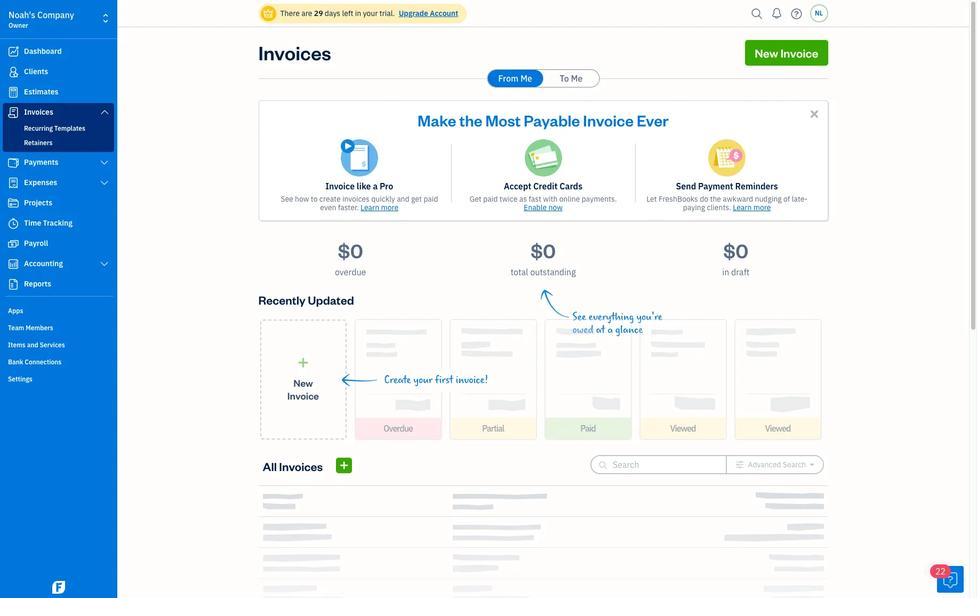 Task type: vqa. For each thing, say whether or not it's contained in the screenshot.
the Automatically
no



Task type: locate. For each thing, give the bounding box(es) containing it.
1 vertical spatial new invoice
[[288, 377, 319, 402]]

1 vertical spatial a
[[608, 324, 613, 336]]

3 $0 from the left
[[724, 238, 749, 263]]

0 horizontal spatial in
[[355, 9, 361, 18]]

0 horizontal spatial a
[[373, 181, 378, 192]]

more down reminders
[[754, 203, 771, 212]]

invoices right all
[[279, 459, 323, 474]]

0 horizontal spatial viewed
[[671, 423, 696, 434]]

invoice down plus image
[[288, 389, 319, 402]]

tracking
[[43, 218, 73, 228]]

0 vertical spatial chevron large down image
[[100, 108, 109, 116]]

upgrade account link
[[397, 9, 459, 18]]

reminders
[[736, 181, 779, 192]]

2 $0 from the left
[[531, 238, 556, 263]]

of
[[784, 194, 791, 204]]

2 horizontal spatial $0
[[724, 238, 749, 263]]

client image
[[7, 67, 20, 77]]

invoice up create
[[326, 181, 355, 192]]

0 vertical spatial your
[[363, 9, 378, 18]]

nl
[[816, 9, 823, 17]]

1 horizontal spatial see
[[573, 311, 587, 323]]

learn for a
[[361, 203, 380, 212]]

me right the 'from'
[[521, 73, 533, 84]]

$0 inside $0 in draft
[[724, 238, 749, 263]]

1 horizontal spatial more
[[754, 203, 771, 212]]

see how to create invoices quickly and get paid even faster.
[[281, 194, 438, 212]]

1 horizontal spatial viewed
[[766, 423, 791, 434]]

1 vertical spatial see
[[573, 311, 587, 323]]

1 vertical spatial the
[[711, 194, 722, 204]]

invoices inside main element
[[24, 107, 53, 117]]

retainers
[[24, 139, 53, 147]]

0 horizontal spatial see
[[281, 194, 293, 204]]

you're
[[637, 311, 663, 323]]

0 horizontal spatial the
[[460, 110, 483, 130]]

0 vertical spatial and
[[397, 194, 410, 204]]

0 horizontal spatial $0
[[338, 238, 363, 263]]

more down pro
[[381, 203, 399, 212]]

your left trial.
[[363, 9, 378, 18]]

learn more for a
[[361, 203, 399, 212]]

add invoice image
[[339, 459, 349, 472]]

3 chevron large down image from the top
[[100, 260, 109, 268]]

overdue up updated
[[335, 267, 366, 278]]

your
[[363, 9, 378, 18], [414, 374, 433, 386]]

$0 inside $0 total outstanding
[[531, 238, 556, 263]]

money image
[[7, 239, 20, 249]]

1 horizontal spatial paid
[[484, 194, 498, 204]]

0 vertical spatial new invoice
[[755, 45, 819, 60]]

2 learn from the left
[[733, 203, 752, 212]]

1 chevron large down image from the top
[[100, 108, 109, 116]]

fast
[[529, 194, 542, 204]]

0 horizontal spatial overdue
[[335, 267, 366, 278]]

1 horizontal spatial your
[[414, 374, 433, 386]]

and right items
[[27, 341, 38, 349]]

1 horizontal spatial learn more
[[733, 203, 771, 212]]

chevron large down image inside the payments link
[[100, 159, 109, 167]]

nl button
[[810, 4, 829, 22]]

new invoice link for create your first invoice!
[[260, 320, 347, 440]]

1 vertical spatial and
[[27, 341, 38, 349]]

learn right faster.
[[361, 203, 380, 212]]

1 learn more from the left
[[361, 203, 399, 212]]

and left get
[[397, 194, 410, 204]]

invoice!
[[456, 374, 489, 386]]

paid
[[424, 194, 438, 204], [484, 194, 498, 204], [581, 423, 596, 434]]

noah's
[[9, 10, 35, 20]]

new down plus image
[[294, 377, 313, 389]]

new invoice
[[755, 45, 819, 60], [288, 377, 319, 402]]

services
[[40, 341, 65, 349]]

invoices up recurring
[[24, 107, 53, 117]]

with
[[543, 194, 558, 204]]

me right the to on the top of the page
[[571, 73, 583, 84]]

partial
[[482, 423, 504, 434]]

report image
[[7, 279, 20, 290]]

more for send payment reminders
[[754, 203, 771, 212]]

1 vertical spatial in
[[723, 267, 730, 278]]

0 vertical spatial overdue
[[335, 267, 366, 278]]

learn more down reminders
[[733, 203, 771, 212]]

as
[[520, 194, 527, 204]]

new invoice down plus image
[[288, 377, 319, 402]]

get
[[470, 194, 482, 204]]

bank
[[8, 358, 23, 366]]

the left most
[[460, 110, 483, 130]]

chevron large down image down payroll link
[[100, 260, 109, 268]]

2 chevron large down image from the top
[[100, 159, 109, 167]]

see left the how
[[281, 194, 293, 204]]

invoices link
[[3, 103, 114, 122]]

new invoice down go to help image
[[755, 45, 819, 60]]

1 me from the left
[[521, 73, 533, 84]]

see inside see how to create invoices quickly and get paid even faster.
[[281, 194, 293, 204]]

0 horizontal spatial more
[[381, 203, 399, 212]]

in left draft
[[723, 267, 730, 278]]

22
[[936, 566, 946, 577]]

invoices
[[259, 40, 331, 65], [24, 107, 53, 117], [279, 459, 323, 474]]

credit
[[534, 181, 558, 192]]

1 more from the left
[[381, 203, 399, 212]]

chevron large down image up recurring templates link
[[100, 108, 109, 116]]

1 vertical spatial chevron large down image
[[100, 159, 109, 167]]

bank connections
[[8, 358, 62, 366]]

$0 inside '$0 overdue'
[[338, 238, 363, 263]]

ever
[[637, 110, 669, 130]]

1 vertical spatial invoices
[[24, 107, 53, 117]]

0 horizontal spatial new
[[294, 377, 313, 389]]

$0 up the outstanding on the top
[[531, 238, 556, 263]]

1 vertical spatial overdue
[[384, 423, 413, 434]]

chevron large down image for accounting
[[100, 260, 109, 268]]

0 vertical spatial a
[[373, 181, 378, 192]]

twice
[[500, 194, 518, 204]]

time
[[24, 218, 41, 228]]

members
[[26, 324, 53, 332]]

owed
[[573, 324, 594, 336]]

team members link
[[3, 320, 114, 336]]

$0 for $0 overdue
[[338, 238, 363, 263]]

go to help image
[[789, 6, 806, 22]]

overdue
[[335, 267, 366, 278], [384, 423, 413, 434]]

me for to me
[[571, 73, 583, 84]]

retainers link
[[5, 137, 112, 149]]

dashboard image
[[7, 46, 20, 57]]

0 horizontal spatial paid
[[424, 194, 438, 204]]

2 learn more from the left
[[733, 203, 771, 212]]

chevron large down image for invoices
[[100, 108, 109, 116]]

accept credit cards get paid twice as fast with online payments. enable now
[[470, 181, 617, 212]]

items
[[8, 341, 26, 349]]

1 horizontal spatial learn
[[733, 203, 752, 212]]

1 horizontal spatial new
[[755, 45, 779, 60]]

learn
[[361, 203, 380, 212], [733, 203, 752, 212]]

0 horizontal spatial your
[[363, 9, 378, 18]]

updated
[[308, 292, 354, 307]]

1 vertical spatial new invoice link
[[260, 320, 347, 440]]

owner
[[9, 21, 28, 29]]

me for from me
[[521, 73, 533, 84]]

recurring
[[24, 124, 53, 132]]

payable
[[524, 110, 580, 130]]

new
[[755, 45, 779, 60], [294, 377, 313, 389]]

learn more for reminders
[[733, 203, 771, 212]]

payments.
[[582, 194, 617, 204]]

0 horizontal spatial and
[[27, 341, 38, 349]]

1 horizontal spatial the
[[711, 194, 722, 204]]

bank connections link
[[3, 354, 114, 370]]

to
[[311, 194, 318, 204]]

1 learn from the left
[[361, 203, 380, 212]]

a right at
[[608, 324, 613, 336]]

1 vertical spatial your
[[414, 374, 433, 386]]

chevron large down image
[[100, 108, 109, 116], [100, 159, 109, 167], [100, 260, 109, 268]]

to
[[560, 73, 569, 84]]

time tracking link
[[3, 214, 114, 233]]

in right left
[[355, 9, 361, 18]]

$0 down faster.
[[338, 238, 363, 263]]

1 horizontal spatial a
[[608, 324, 613, 336]]

0 horizontal spatial new invoice link
[[260, 320, 347, 440]]

new down search icon
[[755, 45, 779, 60]]

Search text field
[[613, 456, 709, 473]]

chevron large down image up chevron large down icon
[[100, 159, 109, 167]]

0 vertical spatial in
[[355, 9, 361, 18]]

payroll link
[[3, 234, 114, 254]]

0 vertical spatial see
[[281, 194, 293, 204]]

2 vertical spatial chevron large down image
[[100, 260, 109, 268]]

0 horizontal spatial learn more
[[361, 203, 399, 212]]

see inside 'see everything you're owed at a glance'
[[573, 311, 587, 323]]

expense image
[[7, 178, 20, 188]]

$0 up draft
[[724, 238, 749, 263]]

1 horizontal spatial me
[[571, 73, 583, 84]]

notifications image
[[769, 3, 786, 24]]

your left first
[[414, 374, 433, 386]]

0 vertical spatial new
[[755, 45, 779, 60]]

payments link
[[3, 153, 114, 172]]

a
[[373, 181, 378, 192], [608, 324, 613, 336]]

see for see how to create invoices quickly and get paid even faster.
[[281, 194, 293, 204]]

expenses
[[24, 178, 57, 187]]

1 horizontal spatial new invoice link
[[746, 40, 829, 66]]

viewed
[[671, 423, 696, 434], [766, 423, 791, 434]]

from
[[499, 73, 519, 84]]

0 horizontal spatial me
[[521, 73, 533, 84]]

chart image
[[7, 259, 20, 270]]

0 vertical spatial new invoice link
[[746, 40, 829, 66]]

apps
[[8, 307, 23, 315]]

more for invoice like a pro
[[381, 203, 399, 212]]

0 vertical spatial the
[[460, 110, 483, 130]]

1 horizontal spatial and
[[397, 194, 410, 204]]

send payment reminders image
[[709, 139, 746, 177]]

learn more down pro
[[361, 203, 399, 212]]

online
[[560, 194, 580, 204]]

send
[[677, 181, 697, 192]]

items and services
[[8, 341, 65, 349]]

paying
[[684, 203, 706, 212]]

2 me from the left
[[571, 73, 583, 84]]

payroll
[[24, 239, 48, 248]]

expenses link
[[3, 173, 114, 193]]

a left pro
[[373, 181, 378, 192]]

invoices down there
[[259, 40, 331, 65]]

me
[[521, 73, 533, 84], [571, 73, 583, 84]]

learn right clients. on the top right of page
[[733, 203, 752, 212]]

make the most payable invoice ever
[[418, 110, 669, 130]]

overdue down create
[[384, 423, 413, 434]]

2 more from the left
[[754, 203, 771, 212]]

1 horizontal spatial $0
[[531, 238, 556, 263]]

0 horizontal spatial learn
[[361, 203, 380, 212]]

invoice left the ever
[[584, 110, 634, 130]]

accounting link
[[3, 255, 114, 274]]

1 $0 from the left
[[338, 238, 363, 263]]

the right do
[[711, 194, 722, 204]]

1 horizontal spatial in
[[723, 267, 730, 278]]

accept credit cards image
[[525, 139, 562, 177]]

recently updated
[[259, 292, 354, 307]]

chevron large down image
[[100, 179, 109, 187]]

see up owed
[[573, 311, 587, 323]]



Task type: describe. For each thing, give the bounding box(es) containing it.
paid inside see how to create invoices quickly and get paid even faster.
[[424, 194, 438, 204]]

chevron large down image for payments
[[100, 159, 109, 167]]

search image
[[749, 6, 766, 22]]

recently
[[259, 292, 306, 307]]

2 viewed from the left
[[766, 423, 791, 434]]

$0 total outstanding
[[511, 238, 576, 278]]

invoice down go to help image
[[781, 45, 819, 60]]

invoice image
[[7, 107, 20, 118]]

first
[[435, 374, 454, 386]]

$0 in draft
[[723, 238, 750, 278]]

and inside see how to create invoices quickly and get paid even faster.
[[397, 194, 410, 204]]

draft
[[732, 267, 750, 278]]

pro
[[380, 181, 394, 192]]

create
[[320, 194, 341, 204]]

see everything you're owed at a glance
[[573, 311, 663, 336]]

2 horizontal spatial paid
[[581, 423, 596, 434]]

outstanding
[[531, 267, 576, 278]]

estimates
[[24, 87, 58, 97]]

payment image
[[7, 157, 20, 168]]

see for see everything you're owed at a glance
[[573, 311, 587, 323]]

do
[[700, 194, 709, 204]]

create your first invoice!
[[385, 374, 489, 386]]

29
[[314, 9, 323, 18]]

apps link
[[3, 303, 114, 319]]

to me link
[[544, 70, 599, 87]]

1 viewed from the left
[[671, 423, 696, 434]]

clients.
[[707, 203, 732, 212]]

let
[[647, 194, 657, 204]]

faster.
[[338, 203, 359, 212]]

upgrade
[[399, 9, 428, 18]]

send payment reminders
[[677, 181, 779, 192]]

most
[[486, 110, 521, 130]]

2 vertical spatial invoices
[[279, 459, 323, 474]]

$0 for $0 total outstanding
[[531, 238, 556, 263]]

payments
[[24, 157, 58, 167]]

get
[[411, 194, 422, 204]]

settings
[[8, 375, 32, 383]]

timer image
[[7, 218, 20, 229]]

invoice like a pro
[[326, 181, 394, 192]]

even
[[320, 203, 336, 212]]

awkward
[[723, 194, 754, 204]]

everything
[[589, 311, 634, 323]]

reports
[[24, 279, 51, 289]]

from me link
[[488, 70, 543, 87]]

enable
[[524, 203, 547, 212]]

dashboard
[[24, 46, 62, 56]]

templates
[[54, 124, 85, 132]]

resource center badge image
[[938, 566, 964, 593]]

learn for reminders
[[733, 203, 752, 212]]

paid inside accept credit cards get paid twice as fast with online payments. enable now
[[484, 194, 498, 204]]

1 vertical spatial new
[[294, 377, 313, 389]]

22 button
[[931, 565, 964, 593]]

close image
[[809, 108, 821, 120]]

glance
[[616, 324, 643, 336]]

main element
[[0, 0, 144, 598]]

and inside main element
[[27, 341, 38, 349]]

create
[[385, 374, 411, 386]]

team
[[8, 324, 24, 332]]

clients
[[24, 67, 48, 76]]

reports link
[[3, 275, 114, 294]]

estimates link
[[3, 83, 114, 102]]

crown image
[[263, 8, 274, 19]]

freshbooks
[[659, 194, 699, 204]]

from me
[[499, 73, 533, 84]]

freshbooks image
[[50, 581, 67, 594]]

nudging
[[755, 194, 782, 204]]

invoices
[[343, 194, 370, 204]]

now
[[549, 203, 563, 212]]

quickly
[[372, 194, 395, 204]]

all
[[263, 459, 277, 474]]

all invoices
[[263, 459, 323, 474]]

settings link
[[3, 371, 114, 387]]

let freshbooks do the awkward nudging of late- paying clients.
[[647, 194, 808, 212]]

clients link
[[3, 62, 114, 82]]

company
[[37, 10, 74, 20]]

invoice like a pro image
[[341, 139, 378, 177]]

trial.
[[380, 9, 395, 18]]

projects
[[24, 198, 52, 208]]

project image
[[7, 198, 20, 209]]

estimate image
[[7, 87, 20, 98]]

accounting
[[24, 259, 63, 268]]

cards
[[560, 181, 583, 192]]

a inside 'see everything you're owed at a glance'
[[608, 324, 613, 336]]

1 horizontal spatial new invoice
[[755, 45, 819, 60]]

are
[[302, 9, 312, 18]]

days
[[325, 9, 341, 18]]

there
[[280, 9, 300, 18]]

make
[[418, 110, 457, 130]]

0 horizontal spatial new invoice
[[288, 377, 319, 402]]

recurring templates
[[24, 124, 85, 132]]

plus image
[[297, 357, 310, 368]]

late-
[[792, 194, 808, 204]]

total
[[511, 267, 529, 278]]

in inside $0 in draft
[[723, 267, 730, 278]]

projects link
[[3, 194, 114, 213]]

1 horizontal spatial overdue
[[384, 423, 413, 434]]

items and services link
[[3, 337, 114, 353]]

the inside let freshbooks do the awkward nudging of late- paying clients.
[[711, 194, 722, 204]]

left
[[342, 9, 354, 18]]

accept
[[504, 181, 532, 192]]

payment
[[699, 181, 734, 192]]

$0 for $0 in draft
[[724, 238, 749, 263]]

dashboard link
[[3, 42, 114, 61]]

there are 29 days left in your trial. upgrade account
[[280, 9, 459, 18]]

team members
[[8, 324, 53, 332]]

0 vertical spatial invoices
[[259, 40, 331, 65]]

new invoice link for invoices
[[746, 40, 829, 66]]



